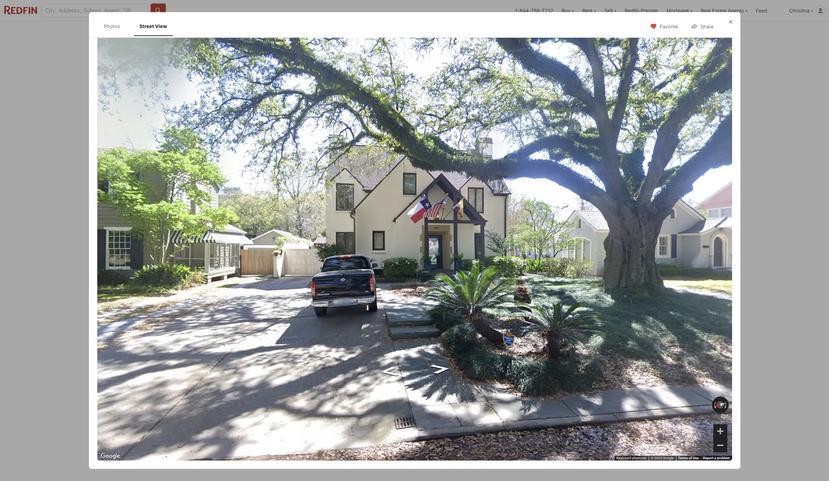 Task type: locate. For each thing, give the bounding box(es) containing it.
for up den
[[255, 382, 263, 389]]

generator,
[[352, 448, 379, 455]]

tile down song
[[388, 390, 396, 397]]

76
[[242, 368, 248, 375]]

outdoor up covered
[[422, 424, 443, 430]]

at up the landmark on the bottom of the page
[[411, 324, 416, 331]]

• left 'source:'
[[379, 460, 382, 466]]

lap-
[[252, 432, 262, 439]]

2023 down generac
[[334, 460, 348, 466]]

1 vertical spatial lakeshore
[[229, 340, 256, 347]]

the up 8,712 sq ft lot
[[258, 407, 268, 414]]

oct inside the "oct 29 sunday"
[[565, 246, 575, 251]]

1 horizontal spatial tab list
[[229, 21, 459, 39]]

days
[[250, 368, 262, 375]]

1 oct from the left
[[505, 246, 514, 251]]

own
[[242, 473, 253, 480]]

tour via video chat
[[546, 285, 589, 290]]

premier up favorite button
[[641, 7, 659, 13]]

sq right per
[[397, 368, 403, 375]]

your down the which
[[458, 465, 470, 472]]

pool
[[262, 432, 273, 439], [332, 440, 343, 447]]

1637
[[229, 243, 243, 249]]

1637 e lakeshore dr, baton rouge, la 70808 image
[[229, 41, 489, 221], [492, 41, 601, 129], [492, 132, 601, 221]]

of right hero
[[468, 390, 473, 397]]

oct down tour with a redfin premier agent
[[535, 246, 544, 251]]

0 vertical spatial one
[[325, 357, 335, 364]]

3 tab from the left
[[365, 23, 420, 39]]

"crown
[[427, 324, 447, 331]]

1 vertical spatial view
[[266, 205, 278, 211]]

2 your from the left
[[458, 465, 470, 472]]

will right that
[[435, 374, 444, 381]]

0 vertical spatial main
[[389, 340, 401, 347]]

today
[[543, 312, 555, 317]]

3 oct from the left
[[565, 246, 575, 251]]

gbrmls
[[406, 460, 429, 466]]

real down locations real estate in the left bottom of the page
[[329, 446, 340, 453]]

2 horizontal spatial for
[[329, 465, 336, 472]]

1 vertical spatial ft
[[265, 416, 269, 423]]

cherished
[[264, 382, 290, 389]]

one down gate
[[467, 457, 477, 464]]

2 horizontal spatial at
[[556, 312, 560, 317]]

1 vertical spatial 4
[[430, 340, 434, 347]]

1 horizontal spatial 2023
[[655, 456, 663, 460]]

0 vertical spatial sq
[[397, 368, 403, 375]]

2 listed from the top
[[229, 446, 245, 453]]

street inside street view tab
[[140, 23, 154, 29]]

sunlight
[[416, 390, 437, 397]]

listed for listed by vicki spurlock
[[229, 437, 245, 444]]

1 vertical spatial one
[[467, 457, 477, 464]]

0 horizontal spatial new
[[409, 399, 420, 406]]

under up area,
[[400, 432, 415, 439]]

City, Address, School, Agent, ZIP search field
[[41, 3, 148, 17]]

4 up beds
[[324, 258, 329, 268]]

7732
[[542, 7, 554, 13]]

1 horizontal spatial baton
[[372, 332, 387, 339]]

ago
[[301, 460, 311, 466]]

1 your from the left
[[384, 465, 396, 472]]

by left 'adrien'
[[247, 446, 253, 453]]

0 horizontal spatial into
[[293, 374, 303, 381]]

bath.
[[250, 415, 263, 422]]

& right gate
[[471, 448, 475, 455]]

view up active
[[266, 205, 278, 211]]

0 horizontal spatial ft
[[265, 416, 269, 423]]

1 horizontal spatial street
[[250, 205, 265, 211]]

1 horizontal spatial under
[[454, 332, 469, 339]]

the up area,
[[417, 432, 425, 439]]

1 vertical spatial street
[[250, 205, 265, 211]]

jewel
[[448, 324, 463, 331]]

at down the tour
[[556, 312, 560, 317]]

1 horizontal spatial into
[[439, 382, 448, 389]]

you down that
[[428, 382, 437, 389]]

bath down fountain, at the bottom of the page
[[345, 440, 357, 447]]

oct up "friday"
[[505, 246, 514, 251]]

backdrop
[[229, 382, 254, 389]]

• right the flaherty
[[296, 446, 299, 453]]

locations up folklore,
[[302, 446, 327, 453]]

on right days
[[264, 368, 270, 375]]

0 horizontal spatial sq
[[257, 416, 263, 423]]

fireplace
[[399, 374, 422, 381]]

0 horizontal spatial ,
[[284, 243, 286, 249]]

emphasized
[[258, 399, 289, 406]]

0 horizontal spatial 2023
[[334, 460, 348, 466]]

0 horizontal spatial tab list
[[97, 16, 180, 36]]

0 horizontal spatial street
[[140, 23, 154, 29]]

0 horizontal spatial one
[[325, 357, 335, 364]]

1 vertical spatial bath
[[345, 440, 357, 447]]

street view up -
[[250, 205, 278, 211]]

fairytale?
[[333, 324, 357, 331]]

oct inside oct 27 friday
[[505, 246, 514, 251]]

about this home
[[229, 302, 294, 312]]

22kw
[[312, 448, 327, 455]]

roof
[[449, 415, 459, 422]]

1 vertical spatial baton
[[372, 332, 387, 339]]

lakeshore up spanning on the left
[[229, 340, 256, 347]]

pool down 'both' at bottom
[[262, 432, 273, 439]]

lot
[[270, 416, 277, 423]]

1 horizontal spatial pool
[[332, 440, 343, 447]]

view inside tab
[[155, 23, 167, 29]]

, up get pre-approved link
[[284, 243, 286, 249]]

1 horizontal spatial •
[[379, 460, 382, 466]]

0 horizontal spatial this
[[229, 399, 239, 406]]

the up memories at the left of page
[[304, 374, 313, 381]]

sq
[[386, 269, 393, 276]]

1 horizontal spatial bath
[[345, 440, 357, 447]]

1 horizontal spatial street view
[[250, 205, 278, 211]]

0 vertical spatial living
[[314, 374, 328, 381]]

oct for 29
[[565, 246, 575, 251]]

0 horizontal spatial oct
[[505, 246, 514, 251]]

1 vertical spatial street view
[[250, 205, 278, 211]]

street inside 'street view' button
[[250, 205, 265, 211]]

1 horizontal spatial ft
[[405, 368, 409, 375]]

2 tab from the left
[[275, 23, 313, 39]]

city
[[229, 332, 240, 339]]

terms of use
[[679, 456, 699, 460]]

0 horizontal spatial •
[[296, 446, 299, 453]]

None button
[[502, 243, 530, 273], [532, 243, 560, 272], [563, 243, 591, 272], [502, 243, 530, 273], [532, 243, 560, 272], [563, 243, 591, 272]]

tour
[[554, 305, 565, 312]]

real
[[325, 437, 337, 444], [329, 446, 340, 453]]

0 horizontal spatial street view
[[140, 23, 167, 29]]

redfin premier
[[625, 7, 659, 13]]

by down built-
[[291, 399, 297, 406]]

must
[[396, 324, 409, 331]]

3 parking spaces
[[371, 384, 416, 391]]

0 vertical spatial listed
[[229, 437, 245, 444]]

0 vertical spatial baton
[[287, 243, 302, 249]]

bath
[[229, 374, 241, 381], [345, 440, 357, 447]]

double down controlled
[[229, 457, 247, 464]]

1 horizontal spatial outdoor
[[422, 424, 443, 430]]

street view down the submit search image
[[140, 23, 167, 29]]

for sale - active
[[235, 230, 281, 236]]

this down adjacent
[[229, 399, 239, 406]]

0 vertical spatial tile
[[388, 390, 396, 397]]

of up very on the left bottom of the page
[[229, 465, 234, 472]]

den
[[253, 390, 263, 397]]

next image
[[587, 252, 598, 263]]

0 horizontal spatial view
[[155, 23, 167, 29]]

in left person
[[514, 285, 518, 290]]

oct inside the 'oct 28 saturday'
[[535, 246, 544, 251]]

1 vertical spatial at
[[411, 324, 416, 331]]

baths
[[353, 269, 368, 276]]

ft down +
[[405, 368, 409, 375]]

1 listed from the top
[[229, 437, 245, 444]]

0 vertical spatial you
[[277, 324, 287, 331]]

add
[[279, 457, 289, 464]]

at left 9:46am) at the left bottom of the page
[[350, 460, 355, 466]]

bath down magic(ie
[[229, 374, 241, 381]]

new
[[428, 365, 439, 372], [409, 399, 420, 406]]

rouge left la
[[304, 243, 320, 249]]

0 vertical spatial on
[[264, 368, 270, 375]]

estate up generac
[[338, 437, 355, 444]]

0 horizontal spatial double
[[229, 457, 247, 464]]

replacement
[[229, 424, 262, 430]]

will down fireplace
[[407, 382, 415, 389]]

total
[[371, 457, 383, 464]]

facade
[[315, 332, 333, 339]]

2023013385
[[434, 460, 468, 466]]

real up generac
[[325, 437, 337, 444]]

tab list containing photos
[[97, 16, 180, 36]]

1 vertical spatial listed
[[229, 446, 245, 453]]

of right views
[[392, 399, 397, 406]]

4
[[324, 258, 329, 268], [430, 340, 434, 347]]

0 vertical spatial locations
[[298, 437, 324, 444]]

tab
[[229, 23, 275, 39], [275, 23, 313, 39], [365, 23, 420, 39]]

locations up 22kw
[[298, 437, 324, 444]]

41 photos button
[[550, 201, 595, 215]]

adjacent
[[229, 390, 252, 397]]

9:46am)
[[356, 460, 378, 466]]

0 vertical spatial street
[[140, 23, 154, 29]]

0 vertical spatial will
[[435, 374, 444, 381]]

shower,
[[285, 440, 306, 447]]

the down half
[[466, 374, 475, 381]]

1 horizontal spatial rouge
[[389, 332, 405, 339]]

1 vertical spatial pool
[[332, 440, 343, 447]]

outdoor up workshop/storage,
[[263, 440, 284, 447]]

oct for 27
[[505, 246, 514, 251]]

0 vertical spatial rouge
[[304, 243, 320, 249]]

tab list containing property details
[[229, 21, 459, 39]]

oct for 28
[[535, 246, 544, 251]]

0 vertical spatial for
[[243, 374, 250, 381]]

main
[[389, 340, 401, 347], [309, 365, 322, 372]]

is
[[386, 324, 390, 331], [335, 332, 339, 339], [429, 349, 434, 356], [345, 374, 349, 381], [439, 390, 443, 397], [365, 457, 370, 464], [462, 457, 466, 464]]

by left vicki
[[247, 437, 253, 444]]

29
[[565, 250, 582, 266]]

1 horizontal spatial you
[[428, 382, 437, 389]]

the down in-unit laundry (washer and dryer)
[[411, 424, 421, 430]]

video
[[565, 285, 577, 290]]

moving
[[272, 374, 291, 381]]

floors
[[366, 349, 381, 356]]

1 horizontal spatial ,
[[320, 243, 322, 249]]

1 horizontal spatial premier
[[641, 7, 659, 13]]

0 vertical spatial the
[[298, 365, 308, 372]]

on redfin link
[[264, 368, 289, 375]]

rouge inside may we introduce you to a modern day fairytale? swooning is a must at the "crown jewel of city park"! this idyllic storybook facade is a treasured baton rouge landmark nestled under the lakeshore live oaks  &  fronted by the golf greens. inside the main house are 4 classic bedrooms spanning the 1st  &  2nd levels with the original wood floors  &  millwork. there is also an enchanting caretaker's cottage with one bedroom/bath, kitchenette + a little unexpected magic(ie hidden storage). the main foyer opens to a nostalgic staircase  &  a new brick-clad half bath for guests. moving into the living room is the wood-burning fireplace that will provide the backdrop for cherished memories to be made. a sunny siren's song will pull you into the adjacent den with a built-in bar, vaulted ceilings  &  terracotta tile floors. sunlight is the hero of this space emphasized by floor to ceiling windows with views of the new deck  &  landscaped courtyard. the primary bedroom has a sweeping layout, double walk-in closets  &  spacious ensuite bath. previous improvements include pella windows, an architecural shingle roof replacement on both structures in (2009), copper awnings  &  gutters. the outdoor oasis  includes a gunite lap-pool with cascading slate fountain, cool-tile decking under the covered outdoor living space, outdoor shower, seperate pool bath with washer/dryer area, a large climate controlled workshop/storage, a 22kw generac generator, bluestone pavers, automated gate  & double carport. to add to the folklore, the structure is total masonry construction, which is one of the most durable building methods for centuries. create your next chapter here with your very own "happily ever after"
[[389, 332, 405, 339]]

architecural
[[396, 415, 427, 422]]

27
[[505, 250, 520, 266]]

lakeshore down -
[[248, 243, 277, 249]]

map entry image
[[435, 229, 481, 275]]

inside
[[361, 340, 377, 347]]

report
[[704, 456, 714, 460]]

1 horizontal spatial the
[[298, 365, 308, 372]]

1 vertical spatial tile
[[368, 432, 376, 439]]

1 horizontal spatial an
[[447, 349, 454, 356]]

schools tab
[[420, 23, 454, 39]]

photos tab
[[99, 18, 126, 35]]

storage).
[[273, 365, 296, 372]]

minutes
[[278, 460, 300, 466]]

for right "(oct"
[[329, 465, 336, 472]]

little
[[418, 357, 429, 364]]

1 horizontal spatial this
[[255, 302, 270, 312]]

at inside may we introduce you to a modern day fairytale? swooning is a must at the "crown jewel of city park"! this idyllic storybook facade is a treasured baton rouge landmark nestled under the lakeshore live oaks  &  fronted by the golf greens. inside the main house are 4 classic bedrooms spanning the 1st  &  2nd levels with the original wood floors  &  millwork. there is also an enchanting caretaker's cottage with one bedroom/bath, kitchenette + a little unexpected magic(ie hidden storage). the main foyer opens to a nostalgic staircase  &  a new brick-clad half bath for guests. moving into the living room is the wood-burning fireplace that will provide the backdrop for cherished memories to be made. a sunny siren's song will pull you into the adjacent den with a built-in bar, vaulted ceilings  &  terracotta tile floors. sunlight is the hero of this space emphasized by floor to ceiling windows with views of the new deck  &  landscaped courtyard. the primary bedroom has a sweeping layout, double walk-in closets  &  spacious ensuite bath. previous improvements include pella windows, an architecural shingle roof replacement on both structures in (2009), copper awnings  &  gutters. the outdoor oasis  includes a gunite lap-pool with cascading slate fountain, cool-tile decking under the covered outdoor living space, outdoor shower, seperate pool bath with washer/dryer area, a large climate controlled workshop/storage, a 22kw generac generator, bluestone pavers, automated gate  & double carport. to add to the folklore, the structure is total masonry construction, which is one of the most durable building methods for centuries. create your next chapter here with your very own "happily ever after"
[[411, 324, 416, 331]]

0 vertical spatial street view
[[140, 23, 167, 29]]

redfin inside 'button'
[[625, 7, 640, 13]]

+
[[408, 357, 411, 364]]

an up gutters.
[[388, 415, 395, 422]]

to
[[288, 324, 294, 331], [356, 365, 361, 372], [319, 382, 324, 389], [312, 399, 318, 406], [291, 457, 296, 464]]

2023 inside dialog
[[655, 456, 663, 460]]

0 vertical spatial view
[[155, 23, 167, 29]]

2 oct from the left
[[535, 246, 544, 251]]

copper
[[340, 424, 359, 430]]

bedroom
[[291, 407, 314, 414]]

view down the submit search image
[[155, 23, 167, 29]]

terracotta
[[361, 390, 387, 397]]

rouge down must
[[389, 332, 405, 339]]

tour for tour with a redfin premier agent
[[498, 235, 510, 241]]

0 vertical spatial estate
[[338, 437, 355, 444]]

1 horizontal spatial your
[[458, 465, 470, 472]]

0 horizontal spatial baton
[[287, 243, 302, 249]]

an up "unexpected"
[[447, 349, 454, 356]]

the up a on the bottom left of page
[[350, 374, 359, 381]]

primary
[[269, 407, 289, 414]]

main up millwork.
[[389, 340, 401, 347]]

0 vertical spatial outdoor
[[422, 424, 443, 430]]

1 vertical spatial this
[[229, 399, 239, 406]]

hero
[[455, 390, 466, 397]]

classic
[[435, 340, 453, 347]]

new down floors. at the left bottom
[[409, 399, 420, 406]]

swooning
[[358, 324, 384, 331]]

0 horizontal spatial an
[[388, 415, 395, 422]]

the up floors
[[378, 340, 387, 347]]

tab list
[[97, 16, 180, 36], [229, 21, 459, 39]]

2 vertical spatial for
[[329, 465, 336, 472]]

4303
[[577, 331, 590, 336]]

pre-
[[275, 270, 285, 276]]

759-
[[531, 7, 542, 13]]

1 tab from the left
[[229, 23, 275, 39]]

in inside list box
[[514, 285, 518, 290]]

1937
[[261, 400, 274, 407]]

staircase
[[393, 365, 416, 372]]

list box
[[498, 280, 595, 295]]

street view
[[140, 23, 167, 29], [250, 205, 278, 211]]

floor
[[299, 399, 311, 406]]

1 horizontal spatial 4
[[430, 340, 434, 347]]

1 vertical spatial real
[[329, 446, 340, 453]]

oasis
[[444, 424, 458, 430]]

includes
[[459, 424, 481, 430]]

tour left person
[[503, 285, 513, 290]]

spacious
[[442, 407, 466, 414]]

1 horizontal spatial at
[[411, 324, 416, 331]]

this left home
[[255, 302, 270, 312]]

street for tab list containing photos
[[140, 23, 154, 29]]

report a problem link
[[704, 456, 730, 460]]

property details tab
[[313, 23, 365, 39]]

the down cottage
[[298, 365, 308, 372]]

schedule tour next available: today at 12:00 pm
[[514, 305, 579, 317]]

view inside button
[[266, 205, 278, 211]]

shortcuts
[[632, 456, 647, 460]]

1 vertical spatial on
[[263, 424, 270, 430]]

listed up controlled
[[229, 437, 245, 444]]

one up foyer
[[325, 357, 335, 364]]

baton down swooning
[[372, 332, 387, 339]]

0 horizontal spatial the
[[258, 407, 268, 414]]

0 vertical spatial 4
[[324, 258, 329, 268]]

under down jewel
[[454, 332, 469, 339]]

pool up generac
[[332, 440, 343, 447]]

dialog
[[89, 12, 741, 469]]

, left la
[[320, 243, 322, 249]]

you up idyllic
[[277, 324, 287, 331]]

with right cottage
[[312, 357, 323, 364]]

listed by adrien flaherty • locations real estate
[[229, 446, 358, 453]]

original
[[330, 349, 349, 356]]

1 horizontal spatial sq
[[397, 368, 403, 375]]

premier left agent
[[548, 235, 569, 241]]

1 vertical spatial will
[[407, 382, 415, 389]]



Task type: describe. For each thing, give the bounding box(es) containing it.
lakeshore inside may we introduce you to a modern day fairytale? swooning is a must at the "crown jewel of city park"! this idyllic storybook facade is a treasured baton rouge landmark nestled under the lakeshore live oaks  &  fronted by the golf greens. inside the main house are 4 classic bedrooms spanning the 1st  &  2nd levels with the original wood floors  &  millwork. there is also an enchanting caretaker's cottage with one bedroom/bath, kitchenette + a little unexpected magic(ie hidden storage). the main foyer opens to a nostalgic staircase  &  a new brick-clad half bath for guests. moving into the living room is the wood-burning fireplace that will provide the backdrop for cherished memories to be made. a sunny siren's song will pull you into the adjacent den with a built-in bar, vaulted ceilings  &  terracotta tile floors. sunlight is the hero of this space emphasized by floor to ceiling windows with views of the new deck  &  landscaped courtyard. the primary bedroom has a sweeping layout, double walk-in closets  &  spacious ensuite bath. previous improvements include pella windows, an architecural shingle roof replacement on both structures in (2009), copper awnings  &  gutters. the outdoor oasis  includes a gunite lap-pool with cascading slate fountain, cool-tile decking under the covered outdoor living space, outdoor shower, seperate pool bath with washer/dryer area, a large climate controlled workshop/storage, a 22kw generac generator, bluestone pavers, automated gate  & double carport. to add to the folklore, the structure is total masonry construction, which is one of the most durable building methods for centuries. create your next chapter here with your very own "happily ever after"
[[229, 340, 256, 347]]

0 vertical spatial lakeshore
[[248, 243, 277, 249]]

with up oct 27 friday
[[511, 235, 523, 241]]

checked:
[[247, 460, 271, 466]]

0 vertical spatial an
[[447, 349, 454, 356]]

to down bedroom/bath,
[[356, 365, 361, 372]]

2 , from the left
[[320, 243, 322, 249]]

0 vertical spatial this
[[255, 302, 270, 312]]

here
[[432, 465, 444, 472]]

windows,
[[362, 415, 387, 422]]

room
[[330, 374, 343, 381]]

list box containing tour in person
[[498, 280, 595, 295]]

in left "bar,"
[[296, 390, 301, 397]]

the up 'landscaped'
[[444, 390, 453, 397]]

1 , from the left
[[284, 243, 286, 249]]

1 vertical spatial double
[[229, 457, 247, 464]]

nestled
[[433, 332, 452, 339]]

is left also
[[429, 349, 434, 356]]

gate
[[458, 448, 470, 455]]

ask a question link
[[504, 331, 539, 336]]

a/c
[[383, 400, 393, 407]]

unit
[[378, 416, 388, 423]]

keyboard shortcuts button
[[617, 456, 647, 461]]

to
[[271, 457, 277, 464]]

folklore,
[[308, 457, 328, 464]]

to up has
[[312, 399, 318, 406]]

0 vertical spatial •
[[296, 446, 299, 453]]

2nd
[[279, 349, 289, 356]]

be
[[326, 382, 332, 389]]

is down generator,
[[365, 457, 370, 464]]

on inside may we introduce you to a modern day fairytale? swooning is a must at the "crown jewel of city park"! this idyllic storybook facade is a treasured baton rouge landmark nestled under the lakeshore live oaks  &  fronted by the golf greens. inside the main house are 4 classic bedrooms spanning the 1st  &  2nd levels with the original wood floors  &  millwork. there is also an enchanting caretaker's cottage with one bedroom/bath, kitchenette + a little unexpected magic(ie hidden storage). the main foyer opens to a nostalgic staircase  &  a new brick-clad half bath for guests. moving into the living room is the wood-burning fireplace that will provide the backdrop for cherished memories to be made. a sunny siren's song will pull you into the adjacent den with a built-in bar, vaulted ceilings  &  terracotta tile floors. sunlight is the hero of this space emphasized by floor to ceiling windows with views of the new deck  &  landscaped courtyard. the primary bedroom has a sweeping layout, double walk-in closets  &  spacious ensuite bath. previous improvements include pella windows, an architecural shingle roof replacement on both structures in (2009), copper awnings  &  gutters. the outdoor oasis  includes a gunite lap-pool with cascading slate fountain, cool-tile decking under the covered outdoor living space, outdoor shower, seperate pool bath with washer/dryer area, a large climate controlled workshop/storage, a 22kw generac generator, bluestone pavers, automated gate  & double carport. to add to the folklore, the structure is total masonry construction, which is one of the most durable building methods for centuries. create your next chapter here with your very own "happily ever after"
[[263, 424, 270, 430]]

0 horizontal spatial premier
[[548, 235, 569, 241]]

google image
[[99, 452, 122, 461]]

of right jewel
[[465, 324, 470, 331]]

both
[[271, 424, 284, 430]]

tour for tour in person
[[503, 285, 513, 290]]

(225)
[[551, 331, 564, 336]]

redfin checked: 2 minutes ago (oct 27, 2023 at 9:46am) • source: gbrmls # 2023013385
[[229, 460, 468, 466]]

premier inside 'button'
[[641, 7, 659, 13]]

& down little
[[418, 365, 421, 372]]

& right the 1st
[[274, 349, 277, 356]]

12:00
[[561, 312, 572, 317]]

4 inside may we introduce you to a modern day fairytale? swooning is a must at the "crown jewel of city park"! this idyllic storybook facade is a treasured baton rouge landmark nestled under the lakeshore live oaks  &  fronted by the golf greens. inside the main house are 4 classic bedrooms spanning the 1st  &  2nd levels with the original wood floors  &  millwork. there is also an enchanting caretaker's cottage with one bedroom/bath, kitchenette + a little unexpected magic(ie hidden storage). the main foyer opens to a nostalgic staircase  &  a new brick-clad half bath for guests. moving into the living room is the wood-burning fireplace that will provide the backdrop for cherished memories to be made. a sunny siren's song will pull you into the adjacent den with a built-in bar, vaulted ceilings  &  terracotta tile floors. sunlight is the hero of this space emphasized by floor to ceiling windows with views of the new deck  &  landscaped courtyard. the primary bedroom has a sweeping layout, double walk-in closets  &  spacious ensuite bath. previous improvements include pella windows, an architecural shingle roof replacement on both structures in (2009), copper awnings  &  gutters. the outdoor oasis  includes a gunite lap-pool with cascading slate fountain, cool-tile decking under the covered outdoor living space, outdoor shower, seperate pool bath with washer/dryer area, a large climate controlled workshop/storage, a 22kw generac generator, bluestone pavers, automated gate  & double carport. to add to the folklore, the structure is total masonry construction, which is one of the most durable building methods for centuries. create your next chapter here with your very own "happily ever after"
[[430, 340, 434, 347]]

beds
[[324, 269, 337, 276]]

in up slate
[[313, 424, 318, 430]]

walk-
[[397, 407, 411, 414]]

bedroom/bath,
[[336, 357, 375, 364]]

vaulted
[[313, 390, 333, 397]]

street view tab
[[134, 18, 173, 35]]

person
[[519, 285, 535, 290]]

1 horizontal spatial one
[[467, 457, 477, 464]]

dryer)
[[445, 416, 461, 423]]

/mo
[[255, 270, 264, 276]]

with right levels
[[307, 349, 318, 356]]

in right built
[[255, 400, 259, 407]]

question
[[519, 331, 539, 336]]

listed for listed by adrien flaherty • locations real estate
[[229, 446, 245, 453]]

submit search image
[[155, 7, 162, 14]]

oct 29 sunday
[[565, 246, 582, 270]]

0 vertical spatial new
[[428, 365, 439, 372]]

create
[[365, 465, 383, 472]]

2 horizontal spatial outdoor
[[449, 432, 470, 439]]

available:
[[524, 312, 542, 317]]

with up generator,
[[358, 440, 369, 447]]

schedule
[[528, 305, 553, 312]]

levels
[[290, 349, 305, 356]]

0 horizontal spatial living
[[229, 440, 243, 447]]

street view inside street view tab
[[140, 23, 167, 29]]

1 vertical spatial under
[[400, 432, 415, 439]]

1 vertical spatial •
[[379, 460, 382, 466]]

& up the 2nd
[[285, 340, 288, 347]]

park"!
[[241, 332, 257, 339]]

at inside schedule tour next available: today at 12:00 pm
[[556, 312, 560, 317]]

is left must
[[386, 324, 390, 331]]

4 beds
[[324, 258, 337, 276]]

28
[[535, 250, 551, 266]]

favorite button
[[645, 19, 685, 33]]

0 horizontal spatial tile
[[368, 432, 376, 439]]

fronted
[[290, 340, 309, 347]]

active link
[[263, 230, 281, 236]]

4 inside 4 beds
[[324, 258, 329, 268]]

0 vertical spatial into
[[293, 374, 303, 381]]

the down live at the bottom of page
[[255, 349, 263, 356]]

closets
[[417, 407, 436, 414]]

the up bedrooms
[[470, 332, 479, 339]]

hidden
[[253, 365, 271, 372]]

2 vertical spatial the
[[411, 424, 421, 430]]

0 horizontal spatial will
[[407, 382, 415, 389]]

courtyard.
[[229, 407, 256, 414]]

oct 28 saturday
[[535, 246, 554, 270]]

by down facade
[[311, 340, 317, 347]]

clad
[[455, 365, 466, 372]]

is down opens
[[345, 374, 349, 381]]

with down the which
[[445, 465, 457, 472]]

this inside may we introduce you to a modern day fairytale? swooning is a must at the "crown jewel of city park"! this idyllic storybook facade is a treasured baton rouge landmark nestled under the lakeshore live oaks  &  fronted by the golf greens. inside the main house are 4 classic bedrooms spanning the 1st  &  2nd levels with the original wood floors  &  millwork. there is also an enchanting caretaker's cottage with one bedroom/bath, kitchenette + a little unexpected magic(ie hidden storage). the main foyer opens to a nostalgic staircase  &  a new brick-clad half bath for guests. moving into the living room is the wood-burning fireplace that will provide the backdrop for cherished memories to be made. a sunny siren's song will pull you into the adjacent den with a built-in bar, vaulted ceilings  &  terracotta tile floors. sunlight is the hero of this space emphasized by floor to ceiling windows with views of the new deck  &  landscaped courtyard. the primary bedroom has a sweeping layout, double walk-in closets  &  spacious ensuite bath. previous improvements include pella windows, an architecural shingle roof replacement on both structures in (2009), copper awnings  &  gutters. the outdoor oasis  includes a gunite lap-pool with cascading slate fountain, cool-tile decking under the covered outdoor living space, outdoor shower, seperate pool bath with washer/dryer area, a large climate controlled workshop/storage, a 22kw generac generator, bluestone pavers, automated gate  & double carport. to add to the folklore, the structure is total masonry construction, which is one of the most durable building methods for centuries. create your next chapter here with your very own "happily ever after"
[[229, 399, 239, 406]]

previous
[[265, 415, 287, 422]]

2 vertical spatial outdoor
[[263, 440, 284, 447]]

bedrooms
[[454, 340, 481, 347]]

0 vertical spatial real
[[325, 437, 337, 444]]

to up storybook
[[288, 324, 294, 331]]

shingle
[[428, 415, 447, 422]]

& up kitchenette
[[383, 349, 386, 356]]

feed button
[[752, 0, 786, 21]]

1 vertical spatial sq
[[257, 416, 263, 423]]

0 horizontal spatial main
[[309, 365, 322, 372]]

sunday
[[565, 265, 580, 270]]

the up the landmark on the bottom of the page
[[417, 324, 426, 331]]

open
[[237, 48, 249, 53]]

wood
[[350, 349, 365, 356]]

cool-
[[355, 432, 368, 439]]

large
[[427, 440, 440, 447]]

the up the "walk-"
[[398, 399, 407, 406]]

ever
[[278, 473, 290, 480]]

with up emphasized
[[265, 390, 276, 397]]

1 vertical spatial the
[[258, 407, 268, 414]]

& right deck
[[435, 399, 439, 406]]

magic(ie
[[229, 365, 251, 372]]

to left be
[[319, 382, 324, 389]]

the up very on the left bottom of the page
[[236, 465, 245, 472]]

to up building
[[291, 457, 296, 464]]

with up layout,
[[362, 399, 373, 406]]

oaks
[[270, 340, 283, 347]]

automated
[[428, 448, 457, 455]]

listed by vicki spurlock
[[229, 437, 292, 444]]

built in 1937
[[242, 400, 274, 407]]

sunny
[[357, 382, 372, 389]]

in up architecural
[[411, 407, 415, 414]]

0 horizontal spatial at
[[350, 460, 355, 466]]

is up golf
[[335, 332, 339, 339]]

laundry
[[390, 416, 409, 423]]

(washer
[[411, 416, 432, 423]]

get
[[265, 270, 273, 276]]

property details
[[321, 28, 357, 34]]

1 vertical spatial estate
[[341, 446, 358, 453]]

memories
[[292, 382, 317, 389]]

street for 'street view' button
[[250, 205, 265, 211]]

(oct
[[313, 460, 324, 466]]

the up building
[[297, 457, 306, 464]]

with down 'both' at bottom
[[275, 432, 286, 439]]

0 vertical spatial bath
[[229, 374, 241, 381]]

decking
[[378, 432, 398, 439]]

ask
[[504, 331, 514, 336]]

saturday
[[535, 265, 554, 270]]

2,725
[[386, 258, 409, 268]]

0 horizontal spatial for
[[243, 374, 250, 381]]

1 horizontal spatial tile
[[388, 390, 396, 397]]

vicki
[[255, 437, 267, 444]]

baton inside may we introduce you to a modern day fairytale? swooning is a must at the "crown jewel of city park"! this idyllic storybook facade is a treasured baton rouge landmark nestled under the lakeshore live oaks  &  fronted by the golf greens. inside the main house are 4 classic bedrooms spanning the 1st  &  2nd levels with the original wood floors  &  millwork. there is also an enchanting caretaker's cottage with one bedroom/bath, kitchenette + a little unexpected magic(ie hidden storage). the main foyer opens to a nostalgic staircase  &  a new brick-clad half bath for guests. moving into the living room is the wood-burning fireplace that will provide the backdrop for cherished memories to be made. a sunny siren's song will pull you into the adjacent den with a built-in bar, vaulted ceilings  &  terracotta tile floors. sunlight is the hero of this space emphasized by floor to ceiling windows with views of the new deck  &  landscaped courtyard. the primary bedroom has a sweeping layout, double walk-in closets  &  spacious ensuite bath. previous improvements include pella windows, an architecural shingle roof replacement on both structures in (2009), copper awnings  &  gutters. the outdoor oasis  includes a gunite lap-pool with cascading slate fountain, cool-tile decking under the covered outdoor living space, outdoor shower, seperate pool bath with washer/dryer area, a large climate controlled workshop/storage, a 22kw generac generator, bluestone pavers, automated gate  & double carport. to add to the folklore, the structure is total masonry construction, which is one of the most durable building methods for centuries. create your next chapter here with your very own "happily ever after"
[[372, 332, 387, 339]]

the down generac
[[330, 457, 339, 464]]

0 horizontal spatial pool
[[262, 432, 273, 439]]

3
[[371, 384, 375, 391]]

the down provide
[[450, 382, 459, 389]]

the left original
[[320, 349, 328, 356]]

& down unit
[[384, 424, 387, 430]]

is right sunlight
[[439, 390, 443, 397]]

1-
[[516, 7, 520, 13]]

1 horizontal spatial will
[[435, 374, 444, 381]]

1 vertical spatial into
[[439, 382, 448, 389]]

live
[[258, 340, 268, 347]]

1 horizontal spatial living
[[314, 374, 328, 381]]

the down facade
[[319, 340, 327, 347]]

centuries.
[[338, 465, 364, 472]]

chat
[[578, 285, 589, 290]]

parking
[[376, 384, 396, 391]]

0 vertical spatial double
[[377, 407, 395, 414]]

windows
[[338, 399, 361, 406]]

& up shingle
[[437, 407, 441, 414]]

pavers,
[[408, 448, 427, 455]]

chapter
[[410, 465, 431, 472]]

1 vertical spatial locations
[[302, 446, 327, 453]]

greens.
[[340, 340, 360, 347]]

1-844-759-7732 link
[[516, 7, 554, 13]]

friday
[[505, 265, 517, 270]]

very
[[229, 473, 241, 480]]

next
[[514, 312, 523, 317]]

keyboard
[[617, 456, 632, 460]]

a
[[352, 382, 355, 389]]

1 horizontal spatial for
[[255, 382, 263, 389]]

dialog containing photos
[[89, 12, 741, 469]]

space
[[240, 399, 256, 406]]

street view inside 'street view' button
[[250, 205, 278, 211]]

tour for tour via video chat
[[546, 285, 557, 290]]

is down gate
[[462, 457, 466, 464]]

of left use
[[689, 456, 693, 460]]

open sun, 2pm to 4pm
[[237, 48, 287, 53]]

& down sunny
[[356, 390, 359, 397]]



Task type: vqa. For each thing, say whether or not it's contained in the screenshot.
6,250 sq ft (lot)
no



